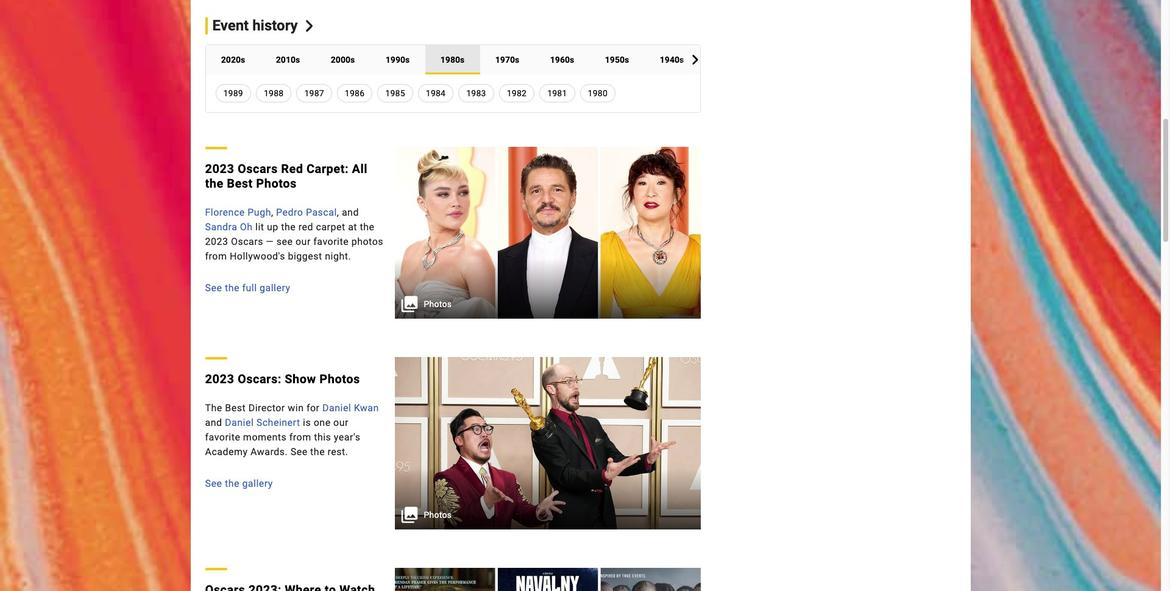 Task type: describe. For each thing, give the bounding box(es) containing it.
sandra oh link
[[205, 221, 253, 233]]

pascal
[[306, 207, 337, 218]]

for
[[307, 403, 320, 414]]

best inside 2023 oscars red carpet: all the best photos
[[227, 176, 253, 191]]

2023 oscars red carpet: all the best photos
[[205, 161, 368, 191]]

2010s tab
[[261, 45, 316, 74]]

moments
[[243, 432, 287, 443]]

2023 for 2023 oscars red carpet: all the best photos
[[205, 161, 234, 176]]

2000s
[[331, 55, 355, 64]]

chevron right inline image inside event history link
[[304, 20, 315, 32]]

carpet
[[316, 221, 346, 233]]

1983 button
[[459, 84, 494, 102]]

and inside the best director win for daniel kwan and daniel scheinert
[[205, 417, 222, 429]]

1981 button
[[540, 84, 575, 102]]

night.
[[325, 250, 351, 262]]

oscars inside 2023 oscars red carpet: all the best photos
[[238, 161, 278, 176]]

2020s
[[221, 55, 245, 64]]

florence pugh link
[[205, 207, 271, 218]]

see the gallery button
[[205, 477, 385, 492]]

our inside is one our favorite moments from this year's academy awards. see the rest.
[[334, 417, 349, 429]]

1987 button
[[297, 84, 332, 102]]

—
[[266, 236, 274, 247]]

biggest
[[288, 250, 322, 262]]

1 horizontal spatial chevron right inline image
[[691, 55, 700, 64]]

see the full gallery button
[[205, 281, 385, 296]]

2000s tab
[[316, 45, 370, 74]]

editorial image image
[[395, 568, 701, 591]]

this
[[314, 432, 331, 443]]

1960s
[[550, 55, 574, 64]]

full
[[242, 282, 257, 294]]

sandra
[[205, 221, 237, 233]]

the down academy
[[225, 478, 240, 490]]

scheinert
[[257, 417, 300, 429]]

1950s tab
[[590, 45, 645, 74]]

oscars inside lit up the red carpet at the 2023 oscars — see our favorite photos from hollywood's biggest night.
[[231, 236, 263, 247]]

see the gallery
[[205, 478, 273, 490]]

best inside the best director win for daniel kwan and daniel scheinert
[[225, 403, 246, 414]]

favorite inside is one our favorite moments from this year's academy awards. see the rest.
[[205, 432, 240, 443]]

1982 button
[[499, 84, 535, 102]]

oh
[[240, 221, 253, 233]]

photos group for 2023 oscars: show photos
[[395, 357, 701, 530]]

0 vertical spatial gallery
[[260, 282, 291, 294]]

event
[[212, 17, 249, 34]]

pedro
[[276, 207, 303, 218]]

1988
[[264, 88, 284, 98]]

pugh
[[248, 207, 271, 218]]

from inside is one our favorite moments from this year's academy awards. see the rest.
[[289, 432, 311, 443]]

event photo image for 2023 oscars: show photos
[[395, 357, 701, 530]]

from inside lit up the red carpet at the 2023 oscars — see our favorite photos from hollywood's biggest night.
[[205, 250, 227, 262]]

1990s
[[386, 55, 410, 64]]

photos link for 2023 oscars: show photos
[[395, 357, 701, 530]]

is one our favorite moments from this year's academy awards. see the rest.
[[205, 417, 361, 458]]

1980
[[588, 88, 608, 98]]

red
[[281, 161, 303, 176]]

pedro pascal link
[[276, 207, 337, 218]]

1989
[[223, 88, 243, 98]]

and inside florence pugh , pedro pascal , and sandra oh
[[342, 207, 359, 218]]

awards.
[[251, 447, 288, 458]]

0 vertical spatial daniel
[[323, 403, 351, 414]]

1985 button
[[378, 84, 413, 102]]

1970s tab
[[480, 45, 535, 74]]

the
[[205, 403, 222, 414]]

lit up the red carpet at the 2023 oscars — see our favorite photos from hollywood's biggest night.
[[205, 221, 384, 262]]

photos
[[352, 236, 384, 247]]



Task type: locate. For each thing, give the bounding box(es) containing it.
2 2023 from the top
[[205, 236, 228, 247]]

the right at
[[360, 221, 375, 233]]

photos inside 2023 oscars red carpet: all the best photos
[[256, 176, 297, 191]]

1980s
[[441, 55, 465, 64]]

the up florence
[[205, 176, 224, 191]]

event photo image for 2023 oscars red carpet: all the best photos
[[395, 147, 701, 319]]

best
[[227, 176, 253, 191], [225, 403, 246, 414]]

photos link
[[395, 147, 701, 319], [395, 357, 701, 530]]

and down the
[[205, 417, 222, 429]]

year's
[[334, 432, 361, 443]]

rest.
[[328, 447, 348, 458]]

and up at
[[342, 207, 359, 218]]

2 vertical spatial 2023
[[205, 372, 234, 387]]

event history link
[[205, 17, 315, 35]]

2 vertical spatial see
[[205, 478, 222, 490]]

kwan
[[354, 403, 379, 414]]

1983
[[467, 88, 486, 98]]

from
[[205, 250, 227, 262], [289, 432, 311, 443]]

1 vertical spatial best
[[225, 403, 246, 414]]

1984 button
[[418, 84, 454, 102]]

daniel up one at the left bottom
[[323, 403, 351, 414]]

from down sandra
[[205, 250, 227, 262]]

gallery down awards.
[[242, 478, 273, 490]]

0 vertical spatial and
[[342, 207, 359, 218]]

favorite inside lit up the red carpet at the 2023 oscars — see our favorite photos from hollywood's biggest night.
[[314, 236, 349, 247]]

0 horizontal spatial and
[[205, 417, 222, 429]]

one
[[314, 417, 331, 429]]

and
[[342, 207, 359, 218], [205, 417, 222, 429]]

see right awards.
[[291, 447, 308, 458]]

0 horizontal spatial chevron right inline image
[[304, 20, 315, 32]]

1990s tab
[[370, 45, 425, 74]]

1 horizontal spatial ,
[[337, 207, 339, 218]]

1950s
[[605, 55, 629, 64]]

1 2023 from the top
[[205, 161, 234, 176]]

1 photos link from the top
[[395, 147, 701, 319]]

1988 button
[[256, 84, 292, 102]]

0 vertical spatial from
[[205, 250, 227, 262]]

0 vertical spatial best
[[227, 176, 253, 191]]

oscars
[[238, 161, 278, 176], [231, 236, 263, 247]]

hollywood's
[[230, 250, 285, 262]]

gallery
[[260, 282, 291, 294], [242, 478, 273, 490]]

2010s
[[276, 55, 300, 64]]

from down is
[[289, 432, 311, 443]]

event history
[[212, 17, 298, 34]]

florence
[[205, 207, 245, 218]]

1 vertical spatial photos group
[[395, 357, 701, 530]]

1 vertical spatial our
[[334, 417, 349, 429]]

1 vertical spatial from
[[289, 432, 311, 443]]

2023 inside 2023 oscars red carpet: all the best photos
[[205, 161, 234, 176]]

1986 button
[[337, 84, 373, 102]]

1 horizontal spatial and
[[342, 207, 359, 218]]

see inside is one our favorite moments from this year's academy awards. see the rest.
[[291, 447, 308, 458]]

0 vertical spatial 2023
[[205, 161, 234, 176]]

our inside lit up the red carpet at the 2023 oscars — see our favorite photos from hollywood's biggest night.
[[296, 236, 311, 247]]

1987
[[304, 88, 324, 98]]

1960s tab
[[535, 45, 590, 74]]

1 vertical spatial favorite
[[205, 432, 240, 443]]

2 photos group from the top
[[395, 357, 701, 530]]

2023 up florence
[[205, 161, 234, 176]]

1 vertical spatial 2023
[[205, 236, 228, 247]]

1 vertical spatial photos link
[[395, 357, 701, 530]]

1 vertical spatial and
[[205, 417, 222, 429]]

1 photos group from the top
[[395, 147, 701, 319]]

2023 up the
[[205, 372, 234, 387]]

1 vertical spatial see
[[291, 447, 308, 458]]

1940s
[[660, 55, 684, 64]]

photos link for 2023 oscars red carpet: all the best photos
[[395, 147, 701, 319]]

the left the full
[[225, 282, 240, 294]]

oscars:
[[238, 372, 282, 387]]

photos
[[256, 176, 297, 191], [424, 300, 452, 309], [320, 372, 360, 387], [424, 510, 452, 520]]

0 vertical spatial oscars
[[238, 161, 278, 176]]

1 horizontal spatial from
[[289, 432, 311, 443]]

at
[[348, 221, 357, 233]]

academy
[[205, 447, 248, 458]]

2023 down sandra
[[205, 236, 228, 247]]

2023 for 2023 oscars: show photos
[[205, 372, 234, 387]]

the
[[205, 176, 224, 191], [281, 221, 296, 233], [360, 221, 375, 233], [225, 282, 240, 294], [310, 447, 325, 458], [225, 478, 240, 490]]

see
[[277, 236, 293, 247]]

1986
[[345, 88, 365, 98]]

0 horizontal spatial ,
[[271, 207, 274, 218]]

2023 oscars: show photos
[[205, 372, 360, 387]]

0 vertical spatial event photo image
[[395, 147, 701, 319]]

see the full gallery
[[205, 282, 291, 294]]

1 vertical spatial daniel
[[225, 417, 254, 429]]

1940s tab
[[645, 45, 700, 74]]

2 , from the left
[[337, 207, 339, 218]]

1 vertical spatial chevron right inline image
[[691, 55, 700, 64]]

2023 inside lit up the red carpet at the 2023 oscars — see our favorite photos from hollywood's biggest night.
[[205, 236, 228, 247]]

florence pugh , pedro pascal , and sandra oh
[[205, 207, 359, 233]]

1980s tab
[[425, 45, 480, 74]]

0 horizontal spatial favorite
[[205, 432, 240, 443]]

1984
[[426, 88, 446, 98]]

0 vertical spatial favorite
[[314, 236, 349, 247]]

1 vertical spatial oscars
[[231, 236, 263, 247]]

see left the full
[[205, 282, 222, 294]]

show
[[285, 372, 316, 387]]

favorite down carpet on the top of the page
[[314, 236, 349, 247]]

1 vertical spatial gallery
[[242, 478, 273, 490]]

best right the
[[225, 403, 246, 414]]

chevron right inline image right history
[[304, 20, 315, 32]]

1980 button
[[580, 84, 616, 102]]

0 horizontal spatial our
[[296, 236, 311, 247]]

lit
[[256, 221, 264, 233]]

history
[[253, 17, 298, 34]]

photos group
[[395, 147, 701, 319], [395, 357, 701, 530]]

1970s
[[496, 55, 520, 64]]

oscars left the red
[[238, 161, 278, 176]]

event photo image
[[395, 147, 701, 319], [395, 357, 701, 530]]

see for 2023 oscars: show photos
[[205, 478, 222, 490]]

1 vertical spatial event photo image
[[395, 357, 701, 530]]

group
[[395, 568, 701, 591]]

tab
[[700, 45, 755, 74]]

daniel
[[323, 403, 351, 414], [225, 417, 254, 429]]

favorite up academy
[[205, 432, 240, 443]]

1985
[[386, 88, 405, 98]]

1 , from the left
[[271, 207, 274, 218]]

1 event photo image from the top
[[395, 147, 701, 319]]

the inside 2023 oscars red carpet: all the best photos
[[205, 176, 224, 191]]

2020s tab
[[206, 45, 261, 74]]

2023
[[205, 161, 234, 176], [205, 236, 228, 247], [205, 372, 234, 387]]

the down this in the bottom left of the page
[[310, 447, 325, 458]]

,
[[271, 207, 274, 218], [337, 207, 339, 218]]

0 horizontal spatial from
[[205, 250, 227, 262]]

see for 2023 oscars red carpet: all the best photos
[[205, 282, 222, 294]]

favorite
[[314, 236, 349, 247], [205, 432, 240, 443]]

our up biggest
[[296, 236, 311, 247]]

all
[[352, 161, 368, 176]]

our up year's
[[334, 417, 349, 429]]

tab list
[[206, 45, 755, 74]]

up
[[267, 221, 279, 233]]

director
[[249, 403, 285, 414]]

2 event photo image from the top
[[395, 357, 701, 530]]

, up carpet on the top of the page
[[337, 207, 339, 218]]

3 2023 from the top
[[205, 372, 234, 387]]

oscars down oh
[[231, 236, 263, 247]]

1982
[[507, 88, 527, 98]]

carpet:
[[307, 161, 349, 176]]

daniel up moments
[[225, 417, 254, 429]]

win
[[288, 403, 304, 414]]

2 photos link from the top
[[395, 357, 701, 530]]

photos group for 2023 oscars red carpet: all the best photos
[[395, 147, 701, 319]]

1989 button
[[216, 84, 251, 102]]

the inside is one our favorite moments from this year's academy awards. see the rest.
[[310, 447, 325, 458]]

0 vertical spatial photos link
[[395, 147, 701, 319]]

see down academy
[[205, 478, 222, 490]]

the best director win for daniel kwan and daniel scheinert
[[205, 403, 379, 429]]

red
[[299, 221, 313, 233]]

gallery right the full
[[260, 282, 291, 294]]

best up florence pugh link
[[227, 176, 253, 191]]

daniel scheinert link
[[225, 417, 300, 429]]

0 vertical spatial see
[[205, 282, 222, 294]]

chevron right inline image right 1940s on the top of the page
[[691, 55, 700, 64]]

0 vertical spatial our
[[296, 236, 311, 247]]

our
[[296, 236, 311, 247], [334, 417, 349, 429]]

, up up
[[271, 207, 274, 218]]

is
[[303, 417, 311, 429]]

chevron right inline image
[[304, 20, 315, 32], [691, 55, 700, 64]]

0 horizontal spatial daniel
[[225, 417, 254, 429]]

1 horizontal spatial favorite
[[314, 236, 349, 247]]

daniel kwan link
[[323, 403, 379, 414]]

1 horizontal spatial daniel
[[323, 403, 351, 414]]

1981
[[548, 88, 567, 98]]

1 horizontal spatial our
[[334, 417, 349, 429]]

0 vertical spatial chevron right inline image
[[304, 20, 315, 32]]

see
[[205, 282, 222, 294], [291, 447, 308, 458], [205, 478, 222, 490]]

tab list containing 2020s
[[206, 45, 755, 74]]

the down pedro
[[281, 221, 296, 233]]

0 vertical spatial photos group
[[395, 147, 701, 319]]



Task type: vqa. For each thing, say whether or not it's contained in the screenshot.
is
yes



